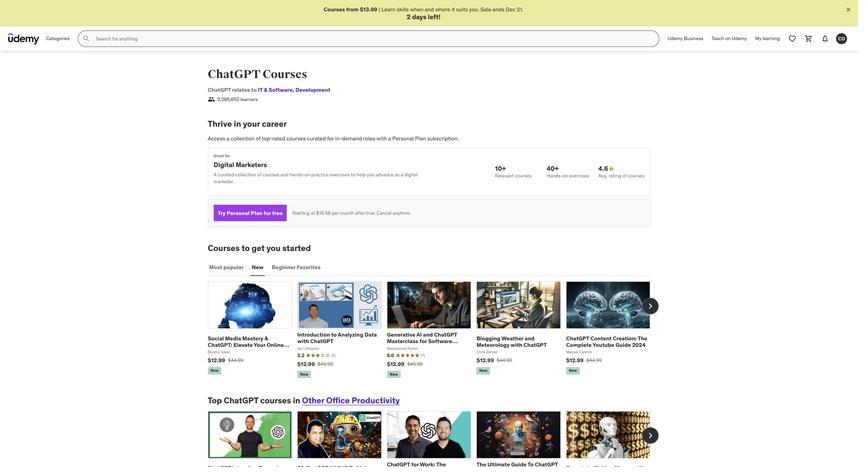 Task type: describe. For each thing, give the bounding box(es) containing it.
new
[[252, 264, 264, 271]]

for inside great for digital marketers a curated collection of courses and hands-on practice exercises to help you advance as a digital marketer.
[[225, 153, 230, 158]]

elevate
[[234, 342, 253, 348]]

1 horizontal spatial courses
[[263, 67, 307, 82]]

40+ hands-on exercises
[[547, 165, 589, 179]]

Search for anything text field
[[95, 33, 651, 45]]

avg.
[[599, 173, 608, 179]]

media
[[225, 335, 241, 342]]

starting at $16.58 per month after trial. cancel anytime.
[[292, 210, 411, 216]]

analyzing
[[338, 331, 363, 338]]

learners
[[241, 96, 258, 102]]

from
[[346, 6, 359, 13]]

you.
[[469, 6, 479, 13]]

and inside courses from $13.99 | learn skills when and where it suits you. sale ends dec 21. 2 days left!
[[425, 6, 434, 13]]

after
[[355, 210, 365, 216]]

blogging
[[477, 335, 501, 342]]

masterclass
[[387, 338, 419, 345]]

a inside great for digital marketers a curated collection of courses and hands-on practice exercises to help you advance as a digital marketer.
[[401, 172, 403, 178]]

4.6
[[599, 165, 608, 173]]

avg. rating of courses
[[599, 173, 645, 179]]

1 vertical spatial you
[[267, 243, 281, 254]]

dec
[[506, 6, 516, 13]]

2,285,652
[[217, 96, 239, 102]]

advance
[[376, 172, 394, 178]]

left!
[[428, 13, 441, 21]]

digital marketers link
[[214, 161, 267, 169]]

generative ai and chatgpt masterclass for software engineers link
[[387, 331, 458, 351]]

teach on udemy link
[[708, 31, 751, 47]]

starting
[[292, 210, 310, 216]]

on inside great for digital marketers a curated collection of courses and hands-on practice exercises to help you advance as a digital marketer.
[[305, 172, 310, 178]]

exercises inside great for digital marketers a curated collection of courses and hands-on practice exercises to help you advance as a digital marketer.
[[330, 172, 350, 178]]

next image
[[645, 301, 656, 312]]

introduction
[[297, 331, 330, 338]]

office
[[326, 395, 350, 406]]

to left it
[[251, 86, 257, 93]]

0 vertical spatial curated
[[307, 135, 326, 142]]

chatgpt inside introduction to analyzing data with chatgpt
[[310, 338, 334, 345]]

digital
[[405, 172, 418, 178]]

days
[[412, 13, 427, 21]]

beginner favorites
[[272, 264, 321, 271]]

blogging weather and meteorology with chatgpt
[[477, 335, 547, 348]]

youtube
[[593, 342, 615, 348]]

relates
[[232, 86, 250, 93]]

collection inside great for digital marketers a curated collection of courses and hands-on practice exercises to help you advance as a digital marketer.
[[235, 172, 256, 178]]

your
[[243, 119, 260, 129]]

when
[[410, 6, 424, 13]]

cancel
[[377, 210, 392, 216]]

2 horizontal spatial on
[[726, 35, 731, 42]]

co link
[[834, 31, 850, 47]]

hands-
[[547, 173, 563, 179]]

0 horizontal spatial a
[[227, 135, 230, 142]]

sale
[[481, 6, 491, 13]]

0 vertical spatial plan
[[415, 135, 426, 142]]

chatgpt inside "chatgpt content creation: the complete youtube guide 2024"
[[566, 335, 589, 342]]

21.
[[517, 6, 524, 13]]

for inside generative ai and chatgpt masterclass for software engineers
[[420, 338, 427, 345]]

of inside great for digital marketers a curated collection of courses and hands-on practice exercises to help you advance as a digital marketer.
[[257, 172, 261, 178]]

my
[[755, 35, 762, 42]]

other
[[302, 395, 324, 406]]

great for digital marketers a curated collection of courses and hands-on practice exercises to help you advance as a digital marketer.
[[214, 153, 418, 185]]

top
[[208, 395, 222, 406]]

notifications image
[[821, 35, 830, 43]]

subscription.
[[427, 135, 459, 142]]

thrive in your career element
[[208, 119, 651, 227]]

access a collection of top-rated courses curated for in-demand roles with a personal plan subscription.
[[208, 135, 459, 142]]

popular
[[223, 264, 244, 271]]

generative
[[387, 331, 416, 338]]

skills
[[397, 6, 409, 13]]

udemy business link
[[664, 31, 708, 47]]

with for meteorology
[[511, 342, 523, 348]]

new button
[[251, 259, 265, 276]]

generative ai and chatgpt masterclass for software engineers
[[387, 331, 457, 351]]

my learning
[[755, 35, 780, 42]]

introduction to analyzing data with chatgpt link
[[297, 331, 377, 345]]

social media mastery & chatgpt: elevate your online presence link
[[208, 335, 289, 355]]

0 vertical spatial personal
[[393, 135, 414, 142]]

software inside generative ai and chatgpt masterclass for software engineers
[[428, 338, 452, 345]]

other office productivity link
[[302, 395, 400, 406]]

thrive
[[208, 119, 232, 129]]

$16.58
[[316, 210, 331, 216]]

at
[[311, 210, 315, 216]]

trial.
[[366, 210, 376, 216]]

1 horizontal spatial a
[[388, 135, 391, 142]]

development link
[[293, 86, 330, 93]]

courses from $13.99 | learn skills when and where it suits you. sale ends dec 21. 2 days left!
[[324, 6, 524, 21]]

in inside thrive in your career element
[[234, 119, 241, 129]]

10+ relevant courses
[[495, 165, 532, 179]]

it
[[452, 6, 455, 13]]

content
[[591, 335, 612, 342]]

thrive in your career
[[208, 119, 287, 129]]

small image
[[208, 96, 215, 103]]

40+
[[547, 165, 559, 173]]

ends
[[493, 6, 505, 13]]

learning
[[763, 35, 780, 42]]

udemy business
[[668, 35, 704, 42]]

0 horizontal spatial personal
[[227, 210, 250, 216]]

data
[[365, 331, 377, 338]]



Task type: locate. For each thing, give the bounding box(es) containing it.
software right the ai
[[428, 338, 452, 345]]

month
[[340, 210, 354, 216]]

beginner
[[272, 264, 295, 271]]

exercises
[[330, 172, 350, 178], [569, 173, 589, 179]]

co
[[838, 36, 845, 42]]

courses left from
[[324, 6, 345, 13]]

on right teach
[[726, 35, 731, 42]]

teach
[[712, 35, 724, 42]]

free
[[272, 210, 283, 216]]

1 horizontal spatial curated
[[307, 135, 326, 142]]

most popular
[[209, 264, 244, 271]]

0 horizontal spatial in
[[234, 119, 241, 129]]

per
[[332, 210, 339, 216]]

categories button
[[42, 31, 74, 47]]

demand
[[342, 135, 362, 142]]

to left help
[[351, 172, 355, 178]]

udemy left the my on the right top of the page
[[732, 35, 747, 42]]

a right the as
[[401, 172, 403, 178]]

for
[[327, 135, 334, 142], [225, 153, 230, 158], [264, 210, 271, 216], [420, 338, 427, 345]]

relevant
[[495, 173, 514, 179]]

0 horizontal spatial with
[[297, 338, 309, 345]]

practice
[[311, 172, 329, 178]]

1 vertical spatial plan
[[251, 210, 263, 216]]

2 carousel element from the top
[[208, 411, 659, 467]]

1 carousel element from the top
[[208, 282, 659, 380]]

0 vertical spatial you
[[367, 172, 375, 178]]

courses up it & software link
[[263, 67, 307, 82]]

for left free
[[264, 210, 271, 216]]

|
[[379, 6, 380, 13]]

your
[[254, 342, 266, 348]]

with for data
[[297, 338, 309, 345]]

to left analyzing
[[331, 331, 337, 338]]

of down marketers
[[257, 172, 261, 178]]

on inside 40+ hands-on exercises
[[563, 173, 568, 179]]

1 vertical spatial courses
[[263, 67, 307, 82]]

and right the ai
[[423, 331, 433, 338]]

blogging weather and meteorology with chatgpt link
[[477, 335, 547, 348]]

most
[[209, 264, 222, 271]]

0 vertical spatial collection
[[231, 135, 255, 142]]

udemy inside teach on udemy link
[[732, 35, 747, 42]]

1 udemy from the left
[[668, 35, 683, 42]]

0 horizontal spatial software
[[269, 86, 293, 93]]

1 vertical spatial software
[[428, 338, 452, 345]]

0 horizontal spatial you
[[267, 243, 281, 254]]

presence
[[208, 348, 232, 355]]

udemy
[[668, 35, 683, 42], [732, 35, 747, 42]]

0 vertical spatial in
[[234, 119, 241, 129]]

on right 40+
[[563, 173, 568, 179]]

with inside introduction to analyzing data with chatgpt
[[297, 338, 309, 345]]

udemy inside udemy business link
[[668, 35, 683, 42]]

1 vertical spatial curated
[[218, 172, 234, 178]]

courses inside great for digital marketers a curated collection of courses and hands-on practice exercises to help you advance as a digital marketer.
[[263, 172, 279, 178]]

software right it
[[269, 86, 293, 93]]

curated inside great for digital marketers a curated collection of courses and hands-on practice exercises to help you advance as a digital marketer.
[[218, 172, 234, 178]]

0 vertical spatial software
[[269, 86, 293, 93]]

it & software link
[[258, 86, 293, 93]]

shopping cart with 0 items image
[[805, 35, 813, 43]]

submit search image
[[82, 35, 91, 43]]

0 horizontal spatial udemy
[[668, 35, 683, 42]]

close image
[[845, 6, 852, 13]]

courses up the most popular
[[208, 243, 240, 254]]

1 horizontal spatial with
[[377, 135, 387, 142]]

1 vertical spatial carousel element
[[208, 411, 659, 467]]

& inside social media mastery & chatgpt: elevate your online presence
[[265, 335, 268, 342]]

personal right 'roles'
[[393, 135, 414, 142]]

courses inside courses from $13.99 | learn skills when and where it suits you. sale ends dec 21. 2 days left!
[[324, 6, 345, 13]]

0 horizontal spatial curated
[[218, 172, 234, 178]]

1 horizontal spatial plan
[[415, 135, 426, 142]]

and inside great for digital marketers a curated collection of courses and hands-on practice exercises to help you advance as a digital marketer.
[[281, 172, 289, 178]]

digital
[[214, 161, 234, 169]]

collection down the "digital marketers" link
[[235, 172, 256, 178]]

next image
[[645, 430, 656, 441]]

udemy left business
[[668, 35, 683, 42]]

try personal plan for free
[[218, 210, 283, 216]]

chatgpt content creation: the complete youtube guide 2024
[[566, 335, 648, 348]]

mastery
[[242, 335, 263, 342]]

plan
[[415, 135, 426, 142], [251, 210, 263, 216]]

online
[[267, 342, 284, 348]]

to inside great for digital marketers a curated collection of courses and hands-on practice exercises to help you advance as a digital marketer.
[[351, 172, 355, 178]]

2024
[[632, 342, 646, 348]]

0 horizontal spatial courses
[[208, 243, 240, 254]]

1 vertical spatial collection
[[235, 172, 256, 178]]

and right weather
[[525, 335, 535, 342]]

in left your
[[234, 119, 241, 129]]

for right masterclass
[[420, 338, 427, 345]]

1 vertical spatial in
[[293, 395, 300, 406]]

plan left subscription.
[[415, 135, 426, 142]]

1 horizontal spatial software
[[428, 338, 452, 345]]

and left hands-
[[281, 172, 289, 178]]

1 horizontal spatial you
[[367, 172, 375, 178]]

curated left in-
[[307, 135, 326, 142]]

beginner favorites button
[[270, 259, 322, 276]]

& right it
[[264, 86, 268, 93]]

marketers
[[236, 161, 267, 169]]

1 horizontal spatial exercises
[[569, 173, 589, 179]]

top-
[[262, 135, 272, 142]]

a right 'roles'
[[388, 135, 391, 142]]

for right great
[[225, 153, 230, 158]]

chatgpt courses
[[208, 67, 307, 82]]

chatgpt:
[[208, 342, 232, 348]]

udemy image
[[8, 33, 39, 45]]

social
[[208, 335, 224, 342]]

complete
[[566, 342, 592, 348]]

marketer.
[[214, 178, 234, 185]]

collection
[[231, 135, 255, 142], [235, 172, 256, 178]]

social media mastery & chatgpt: elevate your online presence
[[208, 335, 284, 355]]

and inside generative ai and chatgpt masterclass for software engineers
[[423, 331, 433, 338]]

2 vertical spatial courses
[[208, 243, 240, 254]]

rating
[[609, 173, 621, 179]]

chatgpt relates to it & software development
[[208, 86, 330, 93]]

courses to get you started
[[208, 243, 311, 254]]

courses for courses to get you started
[[208, 243, 240, 254]]

with right 'roles'
[[377, 135, 387, 142]]

1 horizontal spatial in
[[293, 395, 300, 406]]

roles
[[363, 135, 375, 142]]

with inside blogging weather and meteorology with chatgpt
[[511, 342, 523, 348]]

with inside thrive in your career element
[[377, 135, 387, 142]]

on
[[726, 35, 731, 42], [305, 172, 310, 178], [563, 173, 568, 179]]

wishlist image
[[788, 35, 797, 43]]

of left top- in the top left of the page
[[256, 135, 261, 142]]

anytime.
[[393, 210, 411, 216]]

2 horizontal spatial courses
[[324, 6, 345, 13]]

on left practice
[[305, 172, 310, 178]]

chatgpt inside blogging weather and meteorology with chatgpt
[[524, 342, 547, 348]]

courses for courses from $13.99 | learn skills when and where it suits you. sale ends dec 21. 2 days left!
[[324, 6, 345, 13]]

10+
[[495, 165, 506, 173]]

development
[[296, 86, 330, 93]]

0 horizontal spatial exercises
[[330, 172, 350, 178]]

business
[[684, 35, 704, 42]]

1 horizontal spatial personal
[[393, 135, 414, 142]]

chatgpt content creation: the complete youtube guide 2024 link
[[566, 335, 648, 348]]

1 vertical spatial personal
[[227, 210, 250, 216]]

0 vertical spatial &
[[264, 86, 268, 93]]

ai
[[417, 331, 422, 338]]

carousel element containing introduction to analyzing data with chatgpt
[[208, 282, 659, 380]]

1 vertical spatial &
[[265, 335, 268, 342]]

curated
[[307, 135, 326, 142], [218, 172, 234, 178]]

a right access
[[227, 135, 230, 142]]

plan left free
[[251, 210, 263, 216]]

and inside blogging weather and meteorology with chatgpt
[[525, 335, 535, 342]]

try
[[218, 210, 226, 216]]

0 horizontal spatial plan
[[251, 210, 263, 216]]

get
[[252, 243, 265, 254]]

exercises right practice
[[330, 172, 350, 178]]

personal right try on the left top of the page
[[227, 210, 250, 216]]

small image
[[608, 165, 615, 172]]

collection down thrive in your career
[[231, 135, 255, 142]]

in left other
[[293, 395, 300, 406]]

0 vertical spatial courses
[[324, 6, 345, 13]]

carousel element
[[208, 282, 659, 380], [208, 411, 659, 467]]

the
[[638, 335, 648, 342]]

& right mastery
[[265, 335, 268, 342]]

chatgpt inside generative ai and chatgpt masterclass for software engineers
[[434, 331, 457, 338]]

you right get
[[267, 243, 281, 254]]

of
[[256, 135, 261, 142], [257, 172, 261, 178], [623, 173, 627, 179]]

teach on udemy
[[712, 35, 747, 42]]

1 horizontal spatial udemy
[[732, 35, 747, 42]]

2 horizontal spatial with
[[511, 342, 523, 348]]

hands-
[[290, 172, 305, 178]]

0 horizontal spatial on
[[305, 172, 310, 178]]

guide
[[616, 342, 631, 348]]

most popular button
[[208, 259, 245, 276]]

plan inside "try personal plan for free" link
[[251, 210, 263, 216]]

a
[[227, 135, 230, 142], [388, 135, 391, 142], [401, 172, 403, 178]]

meteorology
[[477, 342, 510, 348]]

in-
[[335, 135, 342, 142]]

to inside introduction to analyzing data with chatgpt
[[331, 331, 337, 338]]

software
[[269, 86, 293, 93], [428, 338, 452, 345]]

and
[[425, 6, 434, 13], [281, 172, 289, 178], [423, 331, 433, 338], [525, 335, 535, 342]]

in
[[234, 119, 241, 129], [293, 395, 300, 406]]

1 horizontal spatial on
[[563, 173, 568, 179]]

courses inside 10+ relevant courses
[[515, 173, 532, 179]]

introduction to analyzing data with chatgpt
[[297, 331, 377, 345]]

suits
[[456, 6, 468, 13]]

0 vertical spatial carousel element
[[208, 282, 659, 380]]

$13.99
[[360, 6, 377, 13]]

with right online
[[297, 338, 309, 345]]

exercises left the avg.
[[569, 173, 589, 179]]

for left in-
[[327, 135, 334, 142]]

engineers
[[387, 345, 413, 351]]

2 udemy from the left
[[732, 35, 747, 42]]

with right meteorology
[[511, 342, 523, 348]]

and up left!
[[425, 6, 434, 13]]

exercises inside 40+ hands-on exercises
[[569, 173, 589, 179]]

2 horizontal spatial a
[[401, 172, 403, 178]]

you inside great for digital marketers a curated collection of courses and hands-on practice exercises to help you advance as a digital marketer.
[[367, 172, 375, 178]]

creation:
[[613, 335, 637, 342]]

curated up 'marketer.'
[[218, 172, 234, 178]]

of right rating
[[623, 173, 627, 179]]

chatgpt
[[208, 67, 261, 82], [208, 86, 231, 93], [434, 331, 457, 338], [566, 335, 589, 342], [310, 338, 334, 345], [524, 342, 547, 348], [224, 395, 258, 406]]

to left get
[[242, 243, 250, 254]]

you right help
[[367, 172, 375, 178]]



Task type: vqa. For each thing, say whether or not it's contained in the screenshot.
the Back
no



